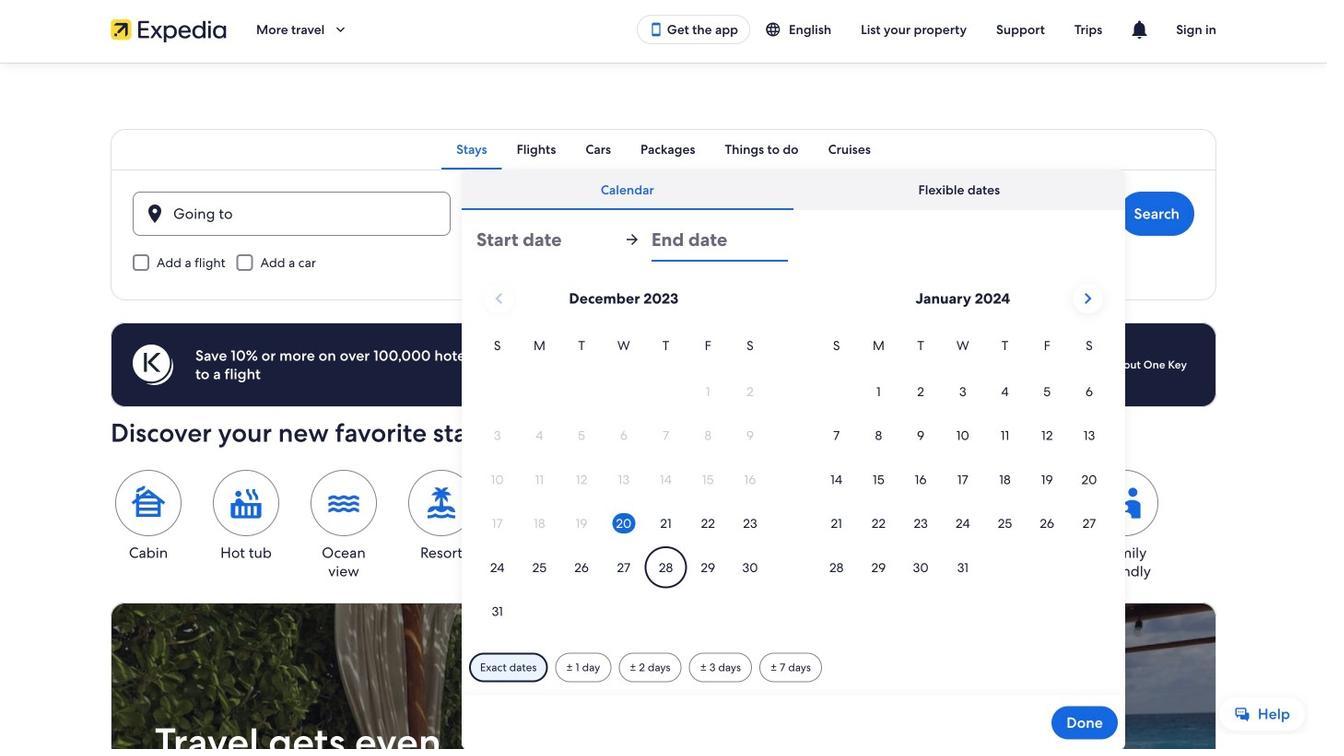 Task type: vqa. For each thing, say whether or not it's contained in the screenshot.
Parking in dialog
no



Task type: describe. For each thing, give the bounding box(es) containing it.
communication center icon image
[[1129, 18, 1151, 41]]

more travel image
[[332, 21, 349, 38]]

december 2023 element
[[477, 336, 772, 635]]

small image
[[765, 21, 789, 38]]

next month image
[[1077, 288, 1099, 310]]



Task type: locate. For each thing, give the bounding box(es) containing it.
january 2024 element
[[816, 336, 1111, 591]]

application
[[477, 277, 1111, 635]]

previous month image
[[488, 288, 510, 310]]

directional image
[[624, 231, 641, 248]]

today element
[[613, 514, 636, 534]]

download the app button image
[[649, 22, 664, 37]]

tab list
[[111, 129, 1217, 170], [462, 170, 1126, 210]]

travel sale activities deals image
[[111, 603, 1217, 750]]

main content
[[0, 63, 1328, 750]]

expedia logo image
[[111, 17, 227, 42]]



